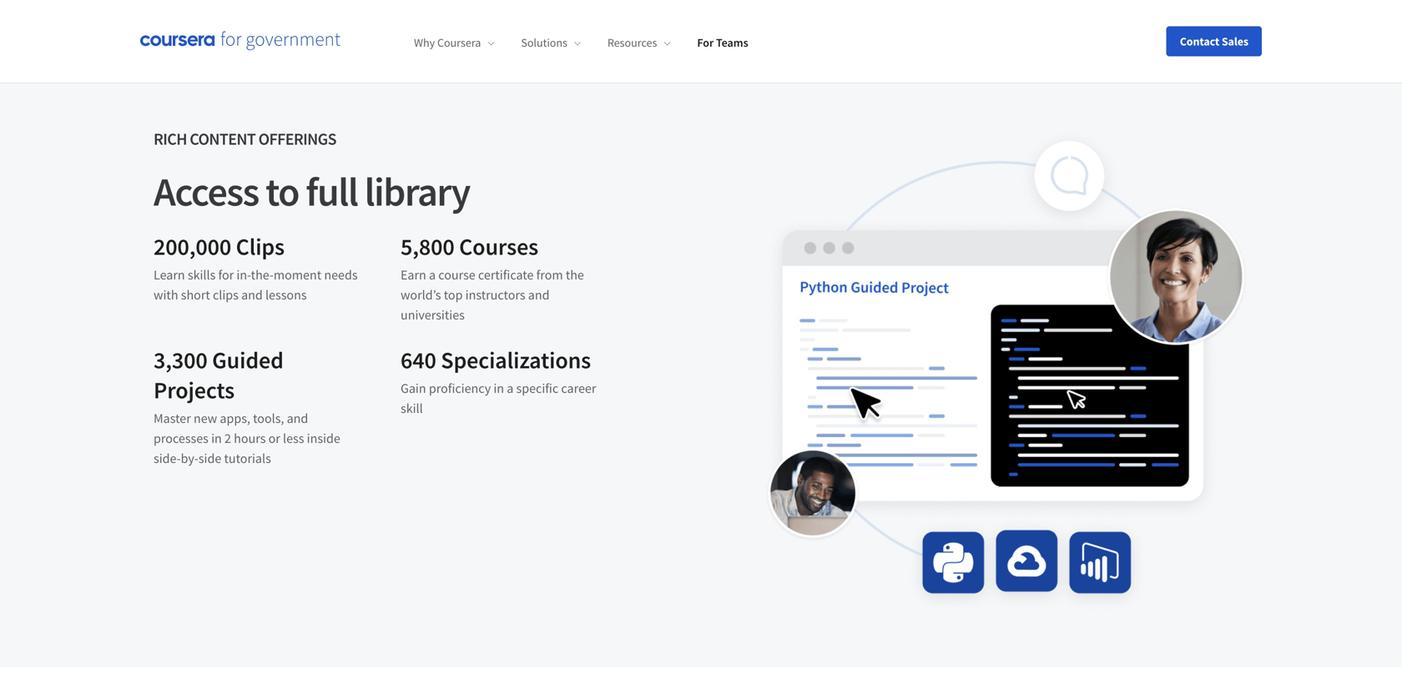Task type: locate. For each thing, give the bounding box(es) containing it.
1 horizontal spatial a
[[507, 380, 514, 397]]

less
[[283, 431, 304, 447]]

0 horizontal spatial and
[[241, 287, 263, 304]]

with
[[154, 287, 178, 304]]

short
[[181, 287, 210, 304]]

new
[[194, 410, 217, 427]]

640
[[401, 346, 437, 375]]

top
[[444, 287, 463, 304]]

2 horizontal spatial and
[[528, 287, 550, 304]]

career
[[561, 380, 597, 397]]

contact sales button
[[1167, 26, 1263, 56]]

in
[[494, 380, 504, 397], [211, 431, 222, 447]]

the-
[[251, 267, 274, 284]]

side-
[[154, 451, 181, 467]]

2
[[225, 431, 231, 447]]

skill
[[401, 400, 423, 417]]

a right earn
[[429, 267, 436, 284]]

teams
[[716, 35, 749, 50]]

a inside 640 specializations gain proficiency in a specific career skill
[[507, 380, 514, 397]]

rich content offerings
[[154, 129, 336, 150]]

access to full library
[[154, 167, 470, 217]]

from
[[537, 267, 563, 284]]

and down the from
[[528, 287, 550, 304]]

certificate
[[478, 267, 534, 284]]

specific
[[516, 380, 559, 397]]

for
[[218, 267, 234, 284]]

and up less
[[287, 410, 308, 427]]

sales
[[1222, 34, 1249, 49]]

inside
[[307, 431, 341, 447]]

world's
[[401, 287, 441, 304]]

illustration of coursera's guided projects image
[[755, 127, 1249, 614]]

skills
[[188, 267, 216, 284]]

why coursera link
[[414, 35, 495, 50]]

courses
[[459, 232, 539, 261]]

resources
[[608, 35, 657, 50]]

tools,
[[253, 410, 284, 427]]

for
[[698, 35, 714, 50]]

in left 2
[[211, 431, 222, 447]]

0 horizontal spatial in
[[211, 431, 222, 447]]

0 horizontal spatial a
[[429, 267, 436, 284]]

contact
[[1180, 34, 1220, 49]]

1 vertical spatial in
[[211, 431, 222, 447]]

1 horizontal spatial in
[[494, 380, 504, 397]]

0 vertical spatial a
[[429, 267, 436, 284]]

proficiency
[[429, 380, 491, 397]]

1 vertical spatial a
[[507, 380, 514, 397]]

in down specializations
[[494, 380, 504, 397]]

projects
[[154, 376, 235, 405]]

full
[[306, 167, 358, 217]]

a left specific
[[507, 380, 514, 397]]

200,000 clips learn skills for in-the-moment needs with short clips and lessons
[[154, 232, 358, 304]]

a
[[429, 267, 436, 284], [507, 380, 514, 397]]

to
[[266, 167, 299, 217]]

1 horizontal spatial and
[[287, 410, 308, 427]]

master
[[154, 410, 191, 427]]

hours
[[234, 431, 266, 447]]

instructors
[[466, 287, 526, 304]]

and down in-
[[241, 287, 263, 304]]

for teams
[[698, 35, 749, 50]]

offerings
[[259, 129, 336, 150]]

contact sales
[[1180, 34, 1249, 49]]

tutorials
[[224, 451, 271, 467]]

apps,
[[220, 410, 250, 427]]

solutions
[[521, 35, 568, 50]]

and
[[241, 287, 263, 304], [528, 287, 550, 304], [287, 410, 308, 427]]

0 vertical spatial in
[[494, 380, 504, 397]]

universities
[[401, 307, 465, 324]]

and inside 3,300 guided projects master new apps, tools, and processes in 2 hours or less inside side-by-side tutorials
[[287, 410, 308, 427]]



Task type: describe. For each thing, give the bounding box(es) containing it.
5,800 courses earn a course certificate from the world's top instructors and universities
[[401, 232, 584, 324]]

in-
[[237, 267, 251, 284]]

in inside 640 specializations gain proficiency in a specific career skill
[[494, 380, 504, 397]]

moment
[[274, 267, 322, 284]]

why
[[414, 35, 435, 50]]

side
[[199, 451, 222, 467]]

needs
[[324, 267, 358, 284]]

and inside 200,000 clips learn skills for in-the-moment needs with short clips and lessons
[[241, 287, 263, 304]]

resources link
[[608, 35, 671, 50]]

learn
[[154, 267, 185, 284]]

for teams link
[[698, 35, 749, 50]]

clips
[[236, 232, 285, 261]]

clips
[[213, 287, 239, 304]]

content
[[190, 129, 256, 150]]

5,800
[[401, 232, 455, 261]]

library
[[365, 167, 470, 217]]

the
[[566, 267, 584, 284]]

earn
[[401, 267, 427, 284]]

in inside 3,300 guided projects master new apps, tools, and processes in 2 hours or less inside side-by-side tutorials
[[211, 431, 222, 447]]

solutions link
[[521, 35, 581, 50]]

course
[[439, 267, 476, 284]]

and inside '5,800 courses earn a course certificate from the world's top instructors and universities'
[[528, 287, 550, 304]]

coursera for government image
[[140, 31, 341, 51]]

or
[[269, 431, 280, 447]]

gain
[[401, 380, 426, 397]]

coursera
[[437, 35, 481, 50]]

3,300
[[154, 346, 208, 375]]

processes
[[154, 431, 209, 447]]

why coursera
[[414, 35, 481, 50]]

access
[[154, 167, 259, 217]]

rich
[[154, 129, 187, 150]]

a inside '5,800 courses earn a course certificate from the world's top instructors and universities'
[[429, 267, 436, 284]]

specializations
[[441, 346, 591, 375]]

640 specializations gain proficiency in a specific career skill
[[401, 346, 597, 417]]

guided
[[212, 346, 284, 375]]

3,300 guided projects master new apps, tools, and processes in 2 hours or less inside side-by-side tutorials
[[154, 346, 341, 467]]

200,000
[[154, 232, 231, 261]]

by-
[[181, 451, 199, 467]]

lessons
[[265, 287, 307, 304]]



Task type: vqa. For each thing, say whether or not it's contained in the screenshot.
tools.
no



